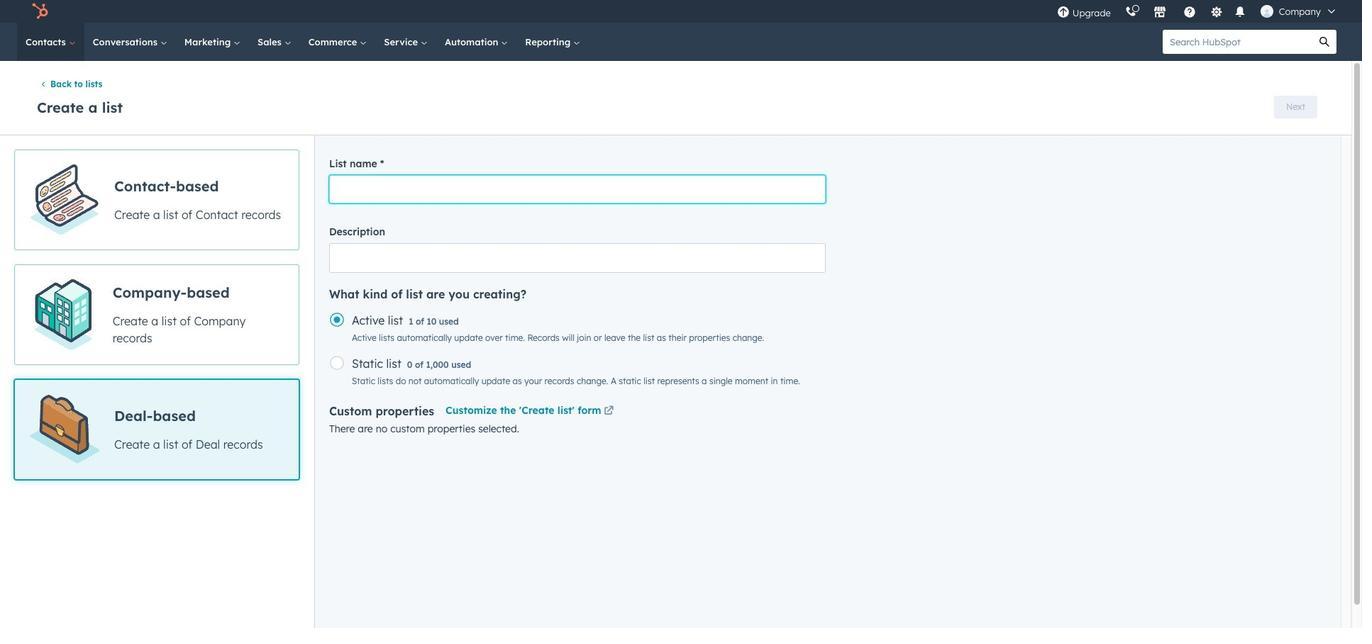 Task type: locate. For each thing, give the bounding box(es) containing it.
List name text field
[[329, 175, 826, 204]]

banner
[[34, 91, 1317, 121]]

1 link opens in a new window image from the top
[[604, 404, 614, 421]]

menu
[[1050, 0, 1345, 23]]

None text field
[[329, 244, 826, 273]]

None checkbox
[[14, 150, 299, 251], [14, 265, 299, 366], [14, 150, 299, 251], [14, 265, 299, 366]]

Search HubSpot search field
[[1163, 30, 1312, 54]]

link opens in a new window image
[[604, 404, 614, 421], [604, 407, 614, 417]]

None checkbox
[[14, 380, 299, 481]]



Task type: describe. For each thing, give the bounding box(es) containing it.
jacob simon image
[[1261, 5, 1273, 18]]

2 link opens in a new window image from the top
[[604, 407, 614, 417]]

marketplaces image
[[1153, 6, 1166, 19]]



Task type: vqa. For each thing, say whether or not it's contained in the screenshot.
marketplaces image
yes



